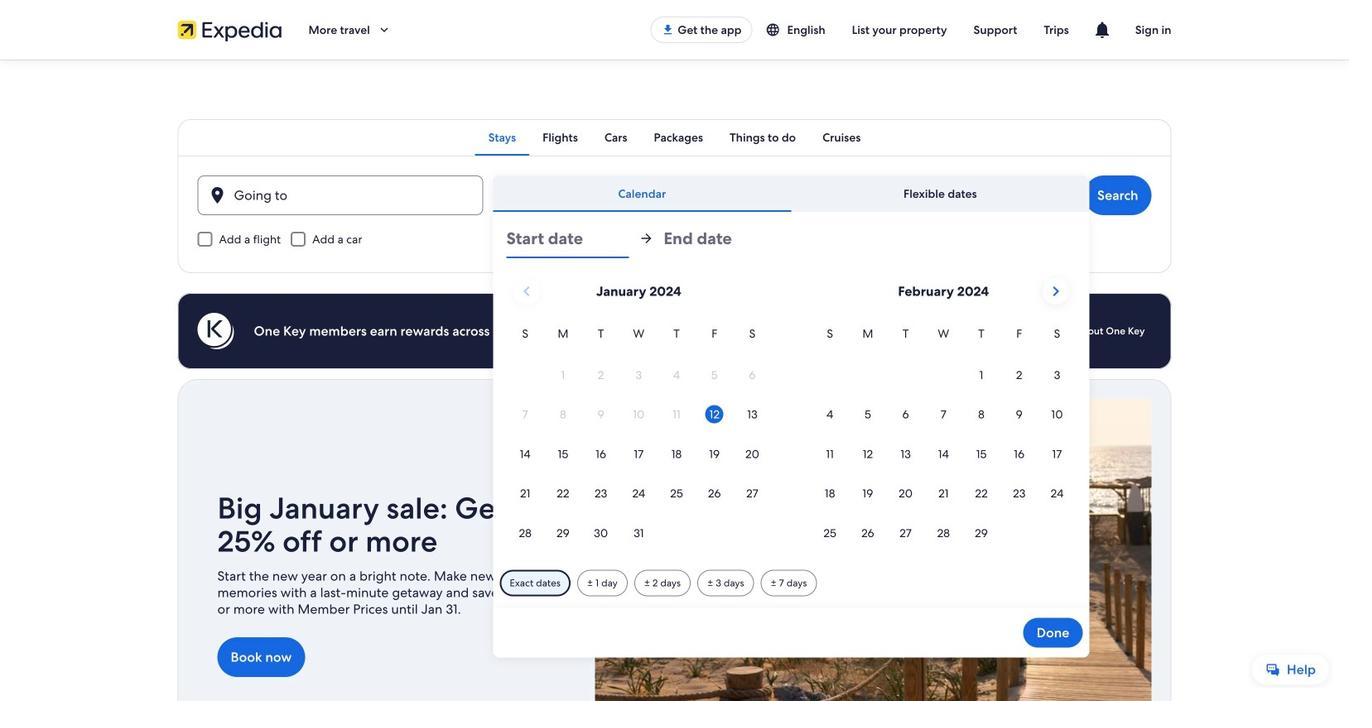 Task type: locate. For each thing, give the bounding box(es) containing it.
previous month image
[[517, 282, 537, 302]]

communication center icon image
[[1093, 20, 1113, 40]]

more travel image
[[377, 22, 392, 37]]

tab list
[[178, 119, 1172, 156], [493, 176, 1090, 212]]

main content
[[0, 60, 1350, 702]]

february 2024 element
[[811, 325, 1077, 554]]

small image
[[766, 22, 788, 37]]

application
[[507, 272, 1077, 554]]

0 vertical spatial tab list
[[178, 119, 1172, 156]]

january 2024 element
[[507, 325, 772, 554]]

expedia logo image
[[178, 18, 282, 41]]



Task type: describe. For each thing, give the bounding box(es) containing it.
today element
[[706, 406, 724, 424]]

download the app button image
[[661, 23, 675, 36]]

1 vertical spatial tab list
[[493, 176, 1090, 212]]

directional image
[[639, 231, 654, 246]]

next month image
[[1046, 282, 1066, 302]]



Task type: vqa. For each thing, say whether or not it's contained in the screenshot.
leftmost the 2
no



